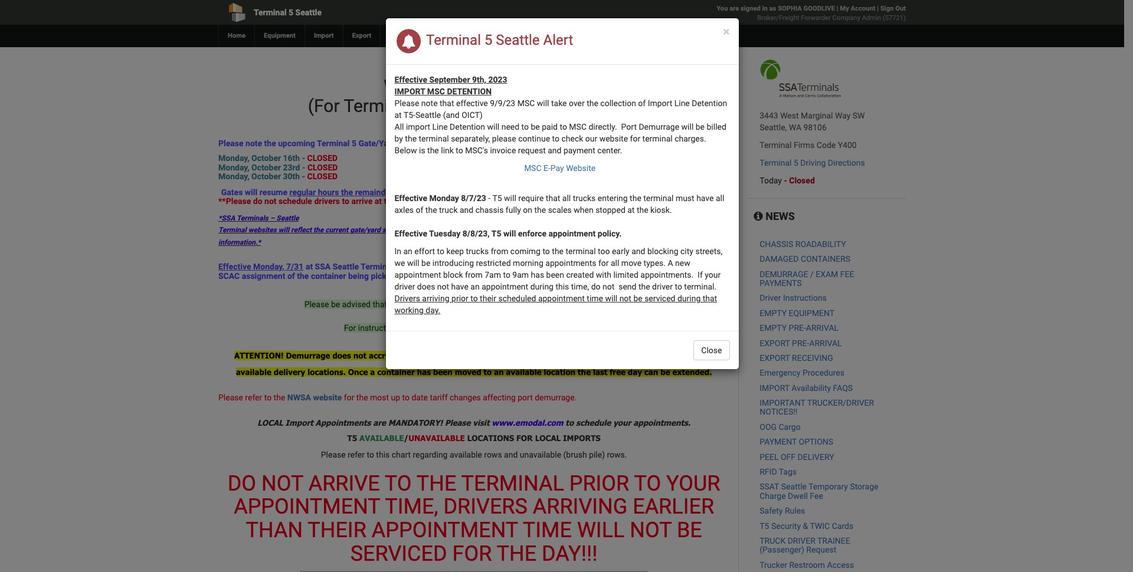 Task type: vqa. For each thing, say whether or not it's contained in the screenshot.
Beginning
yes



Task type: describe. For each thing, give the bounding box(es) containing it.
to right link
[[456, 146, 463, 155]]

to right paid
[[560, 122, 567, 132]]

terminal up equipment
[[254, 8, 287, 17]]

been inside attention! demurrage does not accrue until containers are moved into deliverable locations. please see chart below for available delivery locations. once a container has been moved to an available location the last free day can be extended.
[[433, 368, 453, 377]]

all
[[400, 262, 415, 272]]

instructions
[[358, 324, 402, 333]]

that inside - t5 will require that all trucks entering the terminal must have all axles of the truck and chassis fully on the scales when stopped at the kiosk.
[[546, 194, 561, 203]]

equipment link
[[254, 25, 305, 47]]

pile)
[[589, 450, 605, 460]]

an inside attention! demurrage does not accrue until containers are moved into deliverable locations. please see chart below for available delivery locations. once a container has been moved to an available location the last free day can be extended.
[[494, 368, 504, 377]]

&
[[803, 522, 808, 531]]

our
[[586, 134, 598, 143]]

t5-
[[404, 110, 416, 120]]

2 horizontal spatial msc
[[569, 122, 587, 132]]

5 inside please note the upcoming terminal 5 gate/yard schedule. monday, october 16th - closed monday, october 23rd - closed monday, october 30th - closed
[[352, 139, 357, 148]]

the right is
[[428, 146, 439, 155]]

have inside - t5 will require that all trucks entering the terminal must have all axles of the truck and chassis fully on the scales when stopped at the kiosk.
[[697, 194, 714, 203]]

temporary
[[809, 483, 848, 492]]

0 vertical spatial import
[[314, 32, 334, 40]]

be down the effort
[[422, 259, 431, 268]]

to inside the local import appointments are mandatory! please visit www.emodal.com to schedule your appointments. t5 available / unavailable locations for local imports
[[566, 418, 574, 428]]

1 vertical spatial moved
[[455, 368, 482, 377]]

terminal up the all
[[344, 96, 413, 116]]

the down streets,
[[712, 262, 724, 272]]

tags
[[779, 468, 797, 477]]

your inside the local import appointments are mandatory! please visit www.emodal.com to schedule your appointments. t5 available / unavailable locations for local imports
[[614, 418, 631, 428]]

0 vertical spatial not
[[262, 472, 303, 496]]

the left the terminals
[[384, 197, 396, 206]]

rfid inside at ssa seattle terminals all trucks must have their license plate and rfid tag properly paired in emodal to the scac assignment of the container being picked up.
[[572, 262, 590, 272]]

plate
[[536, 262, 554, 272]]

- right 'today'
[[784, 176, 788, 185]]

seattle left alert
[[496, 32, 540, 49]]

×
[[723, 25, 730, 39]]

early
[[612, 247, 630, 256]]

be up continue
[[531, 122, 540, 132]]

0 horizontal spatial during
[[531, 282, 554, 292]]

2 | from the left
[[878, 5, 879, 12]]

1 vertical spatial the
[[497, 542, 537, 567]]

website
[[566, 164, 596, 173]]

0 horizontal spatial up
[[391, 393, 400, 403]]

0 horizontal spatial rfid
[[411, 271, 429, 281]]

1 horizontal spatial from
[[491, 247, 509, 256]]

are inside attention! demurrage does not accrue until containers are moved into deliverable locations. please see chart below for available delivery locations. once a container has been moved to an available location the last free day can be extended.
[[462, 351, 474, 361]]

not down rfid tag link
[[437, 282, 449, 292]]

weeks
[[428, 187, 451, 197]]

has inside attention! demurrage does not accrue until containers are moved into deliverable locations. please see chart below for available delivery locations. once a container has been moved to an available location the last free day can be extended.
[[417, 368, 431, 377]]

1 vertical spatial most
[[370, 393, 389, 403]]

terminal up is
[[419, 134, 449, 143]]

m sc e-pay website
[[525, 164, 598, 173]]

t5 right 8/8/23,
[[492, 229, 502, 239]]

1 horizontal spatial available
[[450, 450, 482, 460]]

t5 inside - t5 will require that all trucks entering the terminal must have all axles of the truck and chassis fully on the scales when stopped at the kiosk.
[[493, 194, 502, 203]]

container inside at ssa seattle terminals all trucks must have their license plate and rfid tag properly paired in emodal to the scac assignment of the container being picked up.
[[311, 271, 346, 281]]

1 vertical spatial pre-
[[792, 339, 810, 348]]

advised
[[342, 300, 371, 309]]

please inside the local import appointments are mandatory! please visit www.emodal.com to schedule your appointments. t5 available / unavailable locations for local imports
[[445, 418, 471, 428]]

for inside effective september 9th, 2023 import msc detention please note that effective 9/9/23 msc will take over the collection of import line detention at t5-seattle (and oict) all import line detention will need to be paid to msc directly.  port demurrage will be billed by the terminal separately, please continue to check our website for terminal charges. below is the link to msc's invoice request and payment center.
[[630, 134, 641, 143]]

the left current
[[314, 226, 324, 235]]

september
[[430, 75, 470, 84]]

arrive
[[309, 472, 380, 496]]

do inside the gates will resume regular hours the remainder of those weeks unless otherwise noted. **please do not schedule drivers to arrive at the terminals prior to gate opening at 8:00 am!**
[[253, 197, 262, 206]]

1 driver from the left
[[395, 282, 415, 292]]

the right by
[[405, 134, 417, 143]]

will inside the gates will resume regular hours the remainder of those weeks unless otherwise noted. **please do not schedule drivers to arrive at the terminals prior to gate opening at 8:00 am!**
[[245, 187, 258, 197]]

gates
[[221, 187, 243, 197]]

trucker restroom access link
[[760, 561, 854, 570]]

- inside - t5 will require that all trucks entering the terminal must have all axles of the truck and chassis fully on the scales when stopped at the kiosk.
[[488, 194, 491, 203]]

please inside "weekend gate guidelines please be advised that beginning june 3, 2023 t5 will be open for a fee based weekend gate. this will not affect container free time. for instructions on participation please refer to the weekend gate link ."
[[304, 300, 329, 309]]

be down guidelines at the bottom of the page
[[502, 300, 511, 309]]

the right the send
[[639, 282, 650, 292]]

to up the affect
[[471, 294, 478, 303]]

dwell
[[788, 492, 808, 501]]

0 vertical spatial an
[[404, 247, 413, 256]]

please up arrive
[[321, 450, 346, 460]]

their inside at ssa seattle terminals all trucks must have their license plate and rfid tag properly paired in emodal to the scac assignment of the container being picked up.
[[488, 262, 505, 272]]

available
[[360, 434, 404, 443]]

parties
[[569, 226, 591, 235]]

terminal up 9/9/23
[[481, 76, 550, 97]]

1 horizontal spatial an
[[471, 282, 480, 292]]

their inside 'in an effort to keep trucks from comimg to the terminal too early and blocking city streets, we will be introducing restricted morning appointments for all move types. a new appointment block from 7am to 9am has been created with limited appointments.  if your driver does not have an appointment during this time, do not  send the driver to terminal. drivers arriving prior to their scheduled appointment time will not be serviced during that working day.'
[[480, 294, 497, 303]]

to right need
[[522, 122, 529, 132]]

2 empty from the top
[[760, 324, 787, 333]]

to inside attention! demurrage does not accrue until containers are moved into deliverable locations. please see chart below for available delivery locations. once a container has been moved to an available location the last free day can be extended.
[[484, 368, 492, 377]]

and right rows
[[504, 450, 518, 460]]

cargo
[[779, 423, 801, 432]]

to left keep
[[437, 247, 445, 256]]

time.
[[526, 312, 545, 321]]

terminal inside 'in an effort to keep trucks from comimg to the terminal too early and blocking city streets, we will be introducing restricted morning appointments for all move types. a new appointment block from 7am to 9am has been created with limited appointments.  if your driver does not have an appointment during this time, do not  send the driver to terminal. drivers arriving prior to their scheduled appointment time will not be serviced during that working day.'
[[566, 247, 596, 256]]

(brush
[[564, 450, 587, 460]]

continue
[[518, 134, 550, 143]]

tag
[[431, 271, 444, 281]]

1 empty from the top
[[760, 309, 787, 318]]

important
[[760, 399, 806, 408]]

not left the rely
[[452, 226, 462, 235]]

will up charges.
[[682, 122, 694, 132]]

be up charges.
[[696, 122, 705, 132]]

terminals inside at ssa seattle terminals all trucks must have their license plate and rfid tag properly paired in emodal to the scac assignment of the container being picked up.
[[361, 262, 398, 272]]

to left arrive
[[342, 197, 349, 206]]

(57721)
[[883, 14, 906, 22]]

at left 8:00
[[515, 197, 522, 206]]

mandatory!
[[388, 418, 443, 428]]

rules
[[785, 507, 806, 516]]

container inside attention! demurrage does not accrue until containers are moved into deliverable locations. please see chart below for available delivery locations. once a container has been moved to an available location the last free day can be extended.
[[377, 368, 415, 377]]

8/7/23
[[461, 194, 486, 203]]

for inside the local import appointments are mandatory! please visit www.emodal.com to schedule your appointments. t5 available / unavailable locations for local imports
[[517, 434, 533, 443]]

for inside attention! demurrage does not accrue until containers are moved into deliverable locations. please see chart below for available delivery locations. once a container has been moved to an available location the last free day can be extended.
[[703, 351, 714, 361]]

info circle image
[[754, 211, 763, 222]]

*ssa terminals – seattle terminal websites will reflect the current gate/yard schedules. please do not rely on information from outside parties as they may not reflect the most up to date information.*
[[218, 215, 729, 247]]

be inside attention! demurrage does not accrue until containers are moved into deliverable locations. please see chart below for available delivery locations. once a container has been moved to an available location the last free day can be extended.
[[661, 368, 670, 377]]

you
[[717, 5, 728, 12]]

the right hours
[[341, 187, 353, 197]]

website inside effective september 9th, 2023 import msc detention please note that effective 9/9/23 msc will take over the collection of import line detention at t5-seattle (and oict) all import line detention will need to be paid to msc directly.  port demurrage will be billed by the terminal separately, please continue to check our website for terminal charges. below is the link to msc's invoice request and payment center.
[[600, 134, 628, 143]]

the left "ssa"
[[297, 271, 309, 281]]

container inside "weekend gate guidelines please be advised that beginning june 3, 2023 t5 will be open for a fee based weekend gate. this will not affect container free time. for instructions on participation please refer to the weekend gate link ."
[[473, 312, 508, 321]]

prior
[[570, 472, 630, 496]]

unavailable
[[520, 450, 562, 460]]

not inside "weekend gate guidelines please be advised that beginning june 3, 2023 t5 will be open for a fee based weekend gate. this will not affect container free time. for instructions on participation please refer to the weekend gate link ."
[[436, 312, 448, 321]]

0 vertical spatial the
[[417, 472, 457, 496]]

0 horizontal spatial line
[[432, 122, 448, 132]]

the left the 'kiosk.'
[[637, 205, 649, 215]]

2 reflect from the left
[[645, 226, 665, 235]]

at right arrive
[[375, 197, 382, 206]]

your inside 'in an effort to keep trucks from comimg to the terminal too early and blocking city streets, we will be introducing restricted morning appointments for all move types. a new appointment block from 7am to 9am has been created with limited appointments.  if your driver does not have an appointment during this time, do not  send the driver to terminal. drivers arriving prior to their scheduled appointment time will not be serviced during that working day.'
[[705, 270, 721, 280]]

0 vertical spatial detention
[[692, 99, 728, 108]]

t5 inside the local import appointments are mandatory! please visit www.emodal.com to schedule your appointments. t5 available / unavailable locations for local imports
[[347, 434, 357, 443]]

created
[[566, 270, 594, 280]]

containers
[[801, 255, 851, 264]]

do
[[228, 472, 256, 496]]

(for
[[308, 96, 340, 116]]

from inside *ssa terminals – seattle terminal websites will reflect the current gate/yard schedules. please do not rely on information from outside parties as they may not reflect the most up to date information.*
[[526, 226, 541, 235]]

demurrage inside effective september 9th, 2023 import msc detention please note that effective 9/9/23 msc will take over the collection of import line detention at t5-seattle (and oict) all import line detention will need to be paid to msc directly.  port demurrage will be billed by the terminal separately, please continue to check our website for terminal charges. below is the link to msc's invoice request and payment center.
[[639, 122, 680, 132]]

- right the 23rd
[[302, 163, 305, 172]]

off
[[781, 453, 796, 462]]

link inside "weekend gate guidelines please be advised that beginning june 3, 2023 t5 will be open for a fee based weekend gate. this will not affect container free time. for instructions on participation please refer to the weekend gate link ."
[[587, 324, 602, 333]]

3 closed from the top
[[307, 172, 338, 181]]

that inside 'in an effort to keep trucks from comimg to the terminal too early and blocking city streets, we will be introducing restricted morning appointments for all move types. a new appointment block from 7am to 9am has been created with limited appointments.  if your driver does not have an appointment during this time, do not  send the driver to terminal. drivers arriving prior to their scheduled appointment time will not be serviced during that working day.'
[[703, 294, 717, 303]]

note inside please note the upcoming terminal 5 gate/yard schedule. monday, october 16th - closed monday, october 23rd - closed monday, october 30th - closed
[[246, 139, 262, 148]]

to up "mandatory!"
[[402, 393, 410, 403]]

this inside 'in an effort to keep trucks from comimg to the terminal too early and blocking city streets, we will be introducing restricted morning appointments for all move types. a new appointment block from 7am to 9am has been created with limited appointments.  if your driver does not have an appointment during this time, do not  send the driver to terminal. drivers arriving prior to their scheduled appointment time will not be serviced during that working day.'
[[556, 282, 569, 292]]

wa
[[789, 123, 802, 132]]

to down emodal
[[675, 282, 682, 292]]

to left nwsa
[[264, 393, 272, 403]]

marginal
[[801, 111, 833, 120]]

charge
[[760, 492, 786, 501]]

ssat
[[760, 483, 779, 492]]

will right we
[[407, 259, 420, 268]]

0 vertical spatial locations.
[[570, 351, 608, 361]]

does inside attention! demurrage does not accrue until containers are moved into deliverable locations. please see chart below for available delivery locations. once a container has been moved to an available location the last free day can be extended.
[[333, 351, 351, 361]]

please inside effective september 9th, 2023 import msc detention please note that effective 9/9/23 msc will take over the collection of import line detention at t5-seattle (and oict) all import line detention will need to be paid to msc directly.  port demurrage will be billed by the terminal separately, please continue to check our website for terminal charges. below is the link to msc's invoice request and payment center.
[[395, 99, 419, 108]]

serviced
[[351, 542, 447, 567]]

scheduled
[[499, 294, 536, 303]]

2 map from the left
[[603, 96, 638, 116]]

effort
[[415, 247, 435, 256]]

must
[[444, 262, 467, 272]]

to up plate
[[543, 247, 550, 256]]

1 horizontal spatial not
[[630, 518, 672, 543]]

that inside "weekend gate guidelines please be advised that beginning june 3, 2023 t5 will be open for a fee based weekend gate. this will not affect container free time. for instructions on participation please refer to the weekend gate link ."
[[373, 300, 387, 309]]

for inside do not arrive to the terminal prior to your appointment time, drivers arriving earlier than their appointment time will not be serviced for the day!!!
[[453, 542, 492, 567]]

will down june
[[421, 312, 434, 321]]

do inside 'in an effort to keep trucks from comimg to the terminal too early and blocking city streets, we will be introducing restricted morning appointments for all move types. a new appointment block from 7am to 9am has been created with limited appointments.  if your driver does not have an appointment during this time, do not  send the driver to terminal. drivers arriving prior to their scheduled appointment time will not be serviced during that working day.'
[[591, 282, 601, 292]]

scales
[[548, 205, 572, 215]]

once
[[348, 368, 368, 377]]

2 horizontal spatial all
[[716, 194, 725, 203]]

0 horizontal spatial all
[[563, 194, 571, 203]]

2 export from the top
[[760, 354, 790, 363]]

the inside "weekend gate guidelines please be advised that beginning june 3, 2023 t5 will be open for a fee based weekend gate. this will not affect container free time. for instructions on participation please refer to the weekend gate link ."
[[518, 324, 530, 333]]

check
[[562, 134, 584, 143]]

effective monday 8/7/23
[[395, 194, 486, 203]]

0 horizontal spatial link
[[446, 271, 462, 281]]

demurrage.
[[535, 393, 577, 403]]

this
[[404, 312, 419, 321]]

and inside - t5 will require that all trucks entering the terminal must have all axles of the truck and chassis fully on the scales when stopped at the kiosk.
[[460, 205, 474, 215]]

2 horizontal spatial available
[[506, 368, 542, 377]]

below
[[677, 351, 700, 361]]

0 vertical spatial pre-
[[789, 324, 806, 333]]

please inside effective september 9th, 2023 import msc detention please note that effective 9/9/23 msc will take over the collection of import line detention at t5-seattle (and oict) all import line detention will need to be paid to msc directly.  port demurrage will be billed by the terminal separately, please continue to check our website for terminal charges. below is the link to msc's invoice request and payment center.
[[492, 134, 516, 143]]

require
[[519, 194, 544, 203]]

are inside you are signed in as sophia goodlive | my account | sign out broker/freight forwarder company admin (57721)
[[730, 5, 739, 12]]

a
[[668, 259, 673, 268]]

schedule inside the local import appointments are mandatory! please visit www.emodal.com to schedule your appointments. t5 available / unavailable locations for local imports
[[576, 418, 611, 428]]

the down the require
[[535, 205, 546, 215]]

rfid tag link link
[[411, 271, 464, 281]]

to down available
[[367, 450, 374, 460]]

the up appointments
[[552, 247, 564, 256]]

import inside effective september 9th, 2023 import msc detention please note that effective 9/9/23 msc will take over the collection of import line detention at t5-seattle (and oict) all import line detention will need to be paid to msc directly.  port demurrage will be billed by the terminal separately, please continue to check our website for terminal charges. below is the link to msc's invoice request and payment center.
[[395, 87, 425, 96]]

driving
[[801, 158, 826, 168]]

of inside effective september 9th, 2023 import msc detention please note that effective 9/9/23 msc will take over the collection of import line detention at t5-seattle (and oict) all import line detention will need to be paid to msc directly.  port demurrage will be billed by the terminal separately, please continue to check our website for terminal charges. below is the link to msc's invoice request and payment center.
[[638, 99, 646, 108]]

please down attention!
[[218, 393, 243, 403]]

as inside you are signed in as sophia goodlive | my account | sign out broker/freight forwarder company admin (57721)
[[770, 5, 777, 12]]

will left enforce
[[504, 229, 516, 239]]

0 horizontal spatial from
[[465, 270, 483, 280]]

the down once
[[357, 393, 368, 403]]

terminal down seattle, on the right of page
[[760, 141, 792, 150]]

1 horizontal spatial msc
[[518, 99, 535, 108]]

rfid tag link
[[411, 271, 464, 281]]

seattle inside *ssa terminals – seattle terminal websites will reflect the current gate/yard schedules. please do not rely on information from outside parties as they may not reflect the most up to date information.*
[[276, 215, 299, 223]]

0 vertical spatial msc
[[427, 87, 445, 96]]

t5 security & twic cards link
[[760, 522, 854, 531]]

than
[[246, 518, 303, 543]]

0 vertical spatial arrival
[[806, 324, 839, 333]]

the right over
[[587, 99, 599, 108]]

notices!!
[[760, 408, 798, 417]]

terminal 5 seattle image
[[760, 59, 842, 98]]

1 vertical spatial website
[[313, 393, 342, 403]]

not down the send
[[620, 294, 632, 303]]

roadability
[[796, 240, 846, 249]]

import inside effective september 9th, 2023 import msc detention please note that effective 9/9/23 msc will take over the collection of import line detention at t5-seattle (and oict) all import line detention will need to be paid to msc directly.  port demurrage will be billed by the terminal separately, please continue to check our website for terminal charges. below is the link to msc's invoice request and payment center.
[[648, 99, 673, 108]]

0 vertical spatial moved
[[477, 351, 503, 361]]

in inside at ssa seattle terminals all trucks must have their license plate and rfid tag properly paired in emodal to the scac assignment of the container being picked up.
[[664, 262, 671, 272]]

schedule.
[[398, 139, 434, 148]]

2023 inside "weekend gate guidelines please be advised that beginning june 3, 2023 t5 will be open for a fee based weekend gate. this will not affect container free time. for instructions on participation please refer to the weekend gate link ."
[[456, 300, 474, 309]]

will right time
[[605, 294, 618, 303]]

weekend gate link link
[[532, 324, 602, 333]]

1 vertical spatial detention
[[450, 122, 485, 132]]

have inside at ssa seattle terminals all trucks must have their license plate and rfid tag properly paired in emodal to the scac assignment of the container being picked up.
[[469, 262, 486, 272]]

kiosk.
[[651, 205, 672, 215]]

please inside please note the upcoming terminal 5 gate/yard schedule. monday, october 16th - closed monday, october 23rd - closed monday, october 30th - closed
[[218, 139, 244, 148]]

export
[[352, 32, 372, 40]]

websites
[[248, 226, 277, 235]]

chassis roadability damaged containers demurrage / exam fee payments driver instructions empty equipment empty pre-arrival export pre-arrival export receiving emergency procedures import availability faqs important trucker/driver notices!! oog cargo payment options peel off delivery rfid tags ssat seattle temporary storage charge dwell fee safety rules t5 security & twic cards truck driver trainee (passenger) request trucker restroom access
[[760, 240, 879, 570]]

the left nwsa
[[274, 393, 285, 403]]

- right 16th
[[302, 154, 305, 163]]

import availability faqs link
[[760, 384, 853, 393]]

terminal up september
[[426, 32, 481, 49]]

chassis
[[476, 205, 504, 215]]

drivers
[[395, 294, 420, 303]]

5 for terminal 5 seattle
[[289, 8, 294, 17]]

1 october from the top
[[252, 154, 281, 163]]

not right may
[[632, 226, 643, 235]]

for inside "weekend gate guidelines please be advised that beginning june 3, 2023 t5 will be open for a fee based weekend gate. this will not affect container free time. for instructions on participation please refer to the weekend gate link ."
[[533, 300, 544, 309]]

3 october from the top
[[252, 172, 281, 181]]

trucks inside - t5 will require that all trucks entering the terminal must have all axles of the truck and chassis fully on the scales when stopped at the kiosk.
[[573, 194, 596, 203]]

to down paid
[[552, 134, 560, 143]]

1 horizontal spatial during
[[678, 294, 701, 303]]

to left 9am
[[503, 270, 511, 280]]

.
[[602, 324, 604, 333]]

30th
[[283, 172, 300, 181]]

to left gate
[[455, 197, 462, 206]]

1 vertical spatial local
[[535, 434, 561, 443]]

city
[[681, 247, 694, 256]]

will left take at the top
[[537, 99, 549, 108]]

center.
[[598, 146, 623, 155]]

time
[[523, 518, 572, 543]]

for up appointments at bottom left
[[344, 393, 354, 403]]

twic
[[810, 522, 830, 531]]

2 closed from the top
[[308, 163, 338, 172]]

1 vertical spatial chart
[[392, 450, 411, 460]]

the down effective monday 8/7/23
[[426, 205, 437, 215]]

forwarder
[[801, 14, 831, 22]]

terminals inside *ssa terminals – seattle terminal websites will reflect the current gate/yard schedules. please do not rely on information from outside parties as they may not reflect the most up to date information.*
[[237, 215, 268, 223]]

today
[[760, 176, 782, 185]]

0 horizontal spatial local
[[258, 418, 283, 428]]

1 to from the left
[[385, 472, 412, 496]]

0 vertical spatial line
[[675, 99, 690, 108]]

for inside 'in an effort to keep trucks from comimg to the terminal too early and blocking city streets, we will be introducing restricted morning appointments for all move types. a new appointment block from 7am to 9am has been created with limited appointments.  if your driver does not have an appointment during this time, do not  send the driver to terminal. drivers arriving prior to their scheduled appointment time will not be serviced during that working day.'
[[599, 259, 609, 268]]



Task type: locate. For each thing, give the bounding box(es) containing it.
1 horizontal spatial locations.
[[570, 351, 608, 361]]

1 vertical spatial do
[[442, 226, 450, 235]]

0 vertical spatial website
[[600, 134, 628, 143]]

damaged
[[760, 255, 799, 264]]

please
[[395, 99, 419, 108], [218, 139, 244, 148], [419, 226, 440, 235], [304, 300, 329, 309], [610, 351, 636, 361], [218, 393, 243, 403], [445, 418, 471, 428], [321, 450, 346, 460]]

1 vertical spatial their
[[480, 294, 497, 303]]

on down this
[[404, 324, 413, 333]]

chart inside attention! demurrage does not accrue until containers are moved into deliverable locations. please see chart below for available delivery locations. once a container has been moved to an available location the last free day can be extended.
[[654, 351, 674, 361]]

0 horizontal spatial refer
[[245, 393, 262, 403]]

faqs
[[833, 384, 853, 393]]

a
[[546, 300, 550, 309], [370, 368, 375, 377]]

of right assignment
[[287, 271, 295, 281]]

0 vertical spatial this
[[556, 282, 569, 292]]

most inside *ssa terminals – seattle terminal websites will reflect the current gate/yard schedules. please do not rely on information from outside parties as they may not reflect the most up to date information.*
[[679, 226, 695, 235]]

october left the 23rd
[[252, 163, 281, 172]]

1 vertical spatial in
[[664, 262, 671, 272]]

t5 down gate
[[476, 300, 486, 309]]

oict)
[[462, 110, 483, 120]]

been down appointments
[[546, 270, 564, 280]]

t5 down safety
[[760, 522, 770, 531]]

from up restricted
[[491, 247, 509, 256]]

your
[[667, 472, 721, 496]]

2023 inside effective september 9th, 2023 import msc detention please note that effective 9/9/23 msc will take over the collection of import line detention at t5-seattle (and oict) all import line detention will need to be paid to msc directly.  port demurrage will be billed by the terminal separately, please continue to check our website for terminal charges. below is the link to msc's invoice request and payment center.
[[489, 75, 508, 84]]

in
[[395, 247, 402, 256]]

chart
[[654, 351, 674, 361], [392, 450, 411, 460]]

you are signed in as sophia goodlive | my account | sign out broker/freight forwarder company admin (57721)
[[717, 5, 906, 22]]

up.
[[398, 271, 409, 281]]

for up with
[[599, 259, 609, 268]]

will inside *ssa terminals – seattle terminal websites will reflect the current gate/yard schedules. please do not rely on information from outside parties as they may not reflect the most up to date information.*
[[279, 226, 289, 235]]

0 vertical spatial note
[[421, 99, 438, 108]]

port
[[518, 393, 533, 403]]

demurrage inside attention! demurrage does not accrue until containers are moved into deliverable locations. please see chart below for available delivery locations. once a container has been moved to an available location the last free day can be extended.
[[286, 351, 330, 361]]

2 vertical spatial container
[[377, 368, 415, 377]]

e-
[[544, 164, 551, 173]]

website
[[600, 134, 628, 143], [313, 393, 342, 403]]

1 vertical spatial during
[[678, 294, 701, 303]]

0 vertical spatial your
[[705, 270, 721, 280]]

prior
[[435, 197, 453, 206], [452, 294, 469, 303]]

t5 inside "weekend gate guidelines please be advised that beginning june 3, 2023 t5 will be open for a fee based weekend gate. this will not affect container free time. for instructions on participation please refer to the weekend gate link ."
[[476, 300, 486, 309]]

their down 7am
[[480, 294, 497, 303]]

refer down attention!
[[245, 393, 262, 403]]

drivers
[[444, 495, 528, 520]]

1 horizontal spatial |
[[878, 5, 879, 12]]

remainder
[[355, 187, 393, 197]]

on down the require
[[523, 205, 533, 215]]

1 horizontal spatial schedule
[[576, 418, 611, 428]]

0 vertical spatial do
[[253, 197, 262, 206]]

account
[[851, 5, 876, 12]]

please up day
[[610, 351, 636, 361]]

seattle up import
[[416, 110, 441, 120]]

that inside effective september 9th, 2023 import msc detention please note that effective 9/9/23 msc will take over the collection of import line detention at t5-seattle (and oict) all import line detention will need to be paid to msc directly.  port demurrage will be billed by the terminal separately, please continue to check our website for terminal charges. below is the link to msc's invoice request and payment center.
[[440, 99, 454, 108]]

and up pay
[[548, 146, 562, 155]]

1 horizontal spatial are
[[462, 351, 474, 361]]

0 horizontal spatial your
[[614, 418, 631, 428]]

| left my
[[837, 5, 839, 12]]

empty down driver
[[760, 309, 787, 318]]

tag
[[592, 262, 604, 272]]

empty down empty equipment link
[[760, 324, 787, 333]]

0 horizontal spatial been
[[433, 368, 453, 377]]

of inside - t5 will require that all trucks entering the terminal must have all axles of the truck and chassis fully on the scales when stopped at the kiosk.
[[416, 205, 424, 215]]

when
[[574, 205, 594, 215]]

terminal left charges.
[[643, 134, 673, 143]]

to down open
[[509, 324, 516, 333]]

0 horizontal spatial please
[[463, 324, 488, 333]]

during
[[531, 282, 554, 292], [678, 294, 701, 303]]

company
[[833, 14, 861, 22]]

at ssa seattle terminals all trucks must have their license plate and rfid tag properly paired in emodal to the scac assignment of the container being picked up.
[[218, 262, 724, 281]]

effective for effective monday, 7/31
[[218, 262, 251, 272]]

0 vertical spatial refer
[[490, 324, 507, 333]]

news
[[763, 210, 795, 223]]

cards
[[832, 522, 854, 531]]

empty pre-arrival link
[[760, 324, 839, 333]]

moved left into
[[477, 351, 503, 361]]

/ left exam
[[811, 270, 814, 279]]

as up broker/freight
[[770, 5, 777, 12]]

1 horizontal spatial in
[[763, 5, 768, 12]]

visit
[[473, 418, 490, 428]]

1 horizontal spatial as
[[770, 5, 777, 12]]

and inside at ssa seattle terminals all trucks must have their license plate and rfid tag properly paired in emodal to the scac assignment of the container being picked up.
[[557, 262, 570, 272]]

**please
[[218, 197, 251, 206]]

this
[[556, 282, 569, 292], [376, 450, 390, 460]]

arrival up receiving
[[810, 339, 842, 348]]

seattle inside effective september 9th, 2023 import msc detention please note that effective 9/9/23 msc will take over the collection of import line detention at t5-seattle (and oict) all import line detention will need to be paid to msc directly.  port demurrage will be billed by the terminal separately, please continue to check our website for terminal charges. below is the link to msc's invoice request and payment center.
[[416, 110, 441, 120]]

october up resume
[[252, 172, 281, 181]]

policy.
[[598, 229, 622, 239]]

free inside "weekend gate guidelines please be advised that beginning june 3, 2023 t5 will be open for a fee based weekend gate. this will not affect container free time. for instructions on participation please refer to the weekend gate link ."
[[510, 312, 524, 321]]

do down truck
[[442, 226, 450, 235]]

1 horizontal spatial import
[[314, 32, 334, 40]]

they
[[602, 226, 615, 235]]

terminal inside - t5 will require that all trucks entering the terminal must have all axles of the truck and chassis fully on the scales when stopped at the kiosk.
[[644, 194, 674, 203]]

be right can
[[661, 368, 670, 377]]

ssat seattle temporary storage charge dwell fee link
[[760, 483, 879, 501]]

0 horizontal spatial available
[[236, 368, 272, 377]]

0 vertical spatial 2023
[[489, 75, 508, 84]]

been down containers
[[433, 368, 453, 377]]

october
[[252, 154, 281, 163], [252, 163, 281, 172], [252, 172, 281, 181]]

to left your
[[634, 472, 661, 496]]

of
[[638, 99, 646, 108], [395, 187, 403, 197], [416, 205, 424, 215], [287, 271, 295, 281]]

of inside the gates will resume regular hours the remainder of those weeks unless otherwise noted. **please do not schedule drivers to arrive at the terminals prior to gate opening at 8:00 am!**
[[395, 187, 403, 197]]

free inside attention! demurrage does not accrue until containers are moved into deliverable locations. please see chart below for available delivery locations. once a container has been moved to an available location the last free day can be extended.
[[610, 368, 626, 377]]

and right plate
[[557, 262, 570, 272]]

rfid tags link
[[760, 468, 797, 477]]

have inside 'in an effort to keep trucks from comimg to the terminal too early and blocking city streets, we will be introducing restricted morning appointments for all move types. a new appointment block from 7am to 9am has been created with limited appointments.  if your driver does not have an appointment during this time, do not  send the driver to terminal. drivers arriving prior to their scheduled appointment time will not be serviced during that working day.'
[[451, 282, 469, 292]]

schedule inside the gates will resume regular hours the remainder of those weeks unless otherwise noted. **please do not schedule drivers to arrive at the terminals prior to gate opening at 8:00 am!**
[[279, 197, 312, 206]]

0 horizontal spatial not
[[262, 472, 303, 496]]

terminal up 'today'
[[760, 158, 792, 168]]

/ inside the local import appointments are mandatory! please visit www.emodal.com to schedule your appointments. t5 available / unavailable locations for local imports
[[404, 434, 409, 443]]

link down introducing
[[446, 271, 462, 281]]

1 horizontal spatial up
[[697, 226, 705, 235]]

a inside attention! demurrage does not accrue until containers are moved into deliverable locations. please see chart below for available delivery locations. once a container has been moved to an available location the last free day can be extended.
[[370, 368, 375, 377]]

rely
[[464, 226, 476, 235]]

up up streets,
[[697, 226, 705, 235]]

the inside please note the upcoming terminal 5 gate/yard schedule. monday, october 16th - closed monday, october 23rd - closed monday, october 30th - closed
[[264, 139, 276, 148]]

2 vertical spatial do
[[591, 282, 601, 292]]

to up affecting
[[484, 368, 492, 377]]

0 horizontal spatial date
[[412, 393, 428, 403]]

time,
[[385, 495, 438, 520]]

terminal
[[461, 472, 564, 496]]

alert
[[543, 32, 573, 49]]

arriving
[[533, 495, 628, 520]]

up inside *ssa terminals – seattle terminal websites will reflect the current gate/yard schedules. please do not rely on information from outside parties as they may not reflect the most up to date information.*
[[697, 226, 705, 235]]

1 closed from the top
[[307, 154, 338, 163]]

rfid down peel
[[760, 468, 777, 477]]

paired
[[639, 262, 662, 272]]

2 driver from the left
[[652, 282, 673, 292]]

terminals up websites
[[237, 215, 268, 223]]

0 vertical spatial during
[[531, 282, 554, 292]]

the right entering
[[630, 194, 642, 203]]

1 vertical spatial arrival
[[810, 339, 842, 348]]

noted.
[[519, 187, 542, 197]]

most up city
[[679, 226, 695, 235]]

be left advised
[[331, 300, 340, 309]]

note inside effective september 9th, 2023 import msc detention please note that effective 9/9/23 msc will take over the collection of import line detention at t5-seattle (and oict) all import line detention will need to be paid to msc directly.  port demurrage will be billed by the terminal separately, please continue to check our website for terminal charges. below is the link to msc's invoice request and payment center.
[[421, 99, 438, 108]]

map
[[417, 96, 452, 116], [603, 96, 638, 116]]

will inside - t5 will require that all trucks entering the terminal must have all axles of the truck and chassis fully on the scales when stopped at the kiosk.
[[504, 194, 517, 203]]

has down morning
[[531, 270, 544, 280]]

chart right see
[[654, 351, 674, 361]]

has inside 'in an effort to keep trucks from comimg to the terminal too early and blocking city streets, we will be introducing restricted morning appointments for all move types. a new appointment block from 7am to 9am has been created with limited appointments.  if your driver does not have an appointment during this time, do not  send the driver to terminal. drivers arriving prior to their scheduled appointment time will not be serviced during that working day.'
[[531, 270, 544, 280]]

effective up axles
[[395, 194, 427, 203]]

2 horizontal spatial from
[[526, 226, 541, 235]]

below
[[395, 146, 417, 155]]

here,
[[497, 96, 535, 116]]

effective for effective september 9th, 2023 import msc detention please note that effective 9/9/23 msc will take over the collection of import line detention at t5-seattle (and oict) all import line detention will need to be paid to msc directly.  port demurrage will be billed by the terminal separately, please continue to check our website for terminal charges. below is the link to msc's invoice request and payment center.
[[395, 75, 427, 84]]

keep
[[447, 247, 464, 256]]

close button
[[694, 341, 730, 361]]

effective
[[456, 99, 488, 108]]

1 horizontal spatial rfid
[[572, 262, 590, 272]]

stopped
[[596, 205, 626, 215]]

terminals
[[237, 215, 268, 223], [361, 262, 398, 272]]

5 for terminal 5 seattle alert
[[485, 32, 493, 49]]

2 october from the top
[[252, 163, 281, 172]]

free left day
[[610, 368, 626, 377]]

line down (and
[[432, 122, 448, 132]]

on inside *ssa terminals – seattle terminal websites will reflect the current gate/yard schedules. please do not rely on information from outside parties as they may not reflect the most up to date information.*
[[477, 226, 485, 235]]

0 vertical spatial trucks
[[573, 194, 596, 203]]

have
[[697, 194, 714, 203], [469, 262, 486, 272], [451, 282, 469, 292]]

please inside attention! demurrage does not accrue until containers are moved into deliverable locations. please see chart below for available delivery locations. once a container has been moved to an available location the last free day can be extended.
[[610, 351, 636, 361]]

prior inside the gates will resume regular hours the remainder of those weeks unless otherwise noted. **please do not schedule drivers to arrive at the terminals prior to gate opening at 8:00 am!**
[[435, 197, 453, 206]]

will down guidelines at the bottom of the page
[[488, 300, 500, 309]]

1 vertical spatial an
[[471, 282, 480, 292]]

locations. up "nwsa website" link
[[308, 368, 346, 377]]

1 horizontal spatial terminals
[[361, 262, 398, 272]]

home link
[[218, 25, 254, 47]]

terminal
[[254, 8, 287, 17], [426, 32, 481, 49], [481, 76, 550, 97], [344, 96, 413, 116], [317, 139, 350, 148], [760, 141, 792, 150], [760, 158, 792, 168], [218, 226, 247, 235]]

effective inside effective september 9th, 2023 import msc detention please note that effective 9/9/23 msc will take over the collection of import line detention at t5-seattle (and oict) all import line detention will need to be paid to msc directly.  port demurrage will be billed by the terminal separately, please continue to check our website for terminal charges. below is the link to msc's invoice request and payment center.
[[395, 75, 427, 84]]

1 vertical spatial on
[[477, 226, 485, 235]]

refer inside "weekend gate guidelines please be advised that beginning june 3, 2023 t5 will be open for a fee based weekend gate. this will not affect container free time. for instructions on participation please refer to the weekend gate link ."
[[490, 324, 507, 333]]

t5 inside welcome to terminal 5 (for terminal map click here, t5 yard map )
[[539, 96, 559, 116]]

please inside *ssa terminals – seattle terminal websites will reflect the current gate/yard schedules. please do not rely on information from outside parties as they may not reflect the most up to date information.*
[[419, 226, 440, 235]]

to inside "weekend gate guidelines please be advised that beginning june 3, 2023 t5 will be open for a fee based weekend gate. this will not affect container free time. for instructions on participation please refer to the weekend gate link ."
[[509, 324, 516, 333]]

truck driver trainee (passenger) request link
[[760, 537, 851, 555]]

0 vertical spatial chart
[[654, 351, 674, 361]]

refer for please refer to this chart regarding available rows and unavailable (brush pile) rows.
[[348, 450, 365, 460]]

peel off delivery link
[[760, 453, 835, 462]]

the up blocking
[[667, 226, 677, 235]]

0 vertical spatial please
[[492, 134, 516, 143]]

1 horizontal spatial been
[[546, 270, 564, 280]]

payment
[[564, 146, 596, 155]]

otherwise
[[480, 187, 517, 197]]

0 horizontal spatial chart
[[392, 450, 411, 460]]

click
[[456, 96, 492, 116]]

gate/yard
[[359, 139, 396, 148]]

2 horizontal spatial on
[[523, 205, 533, 215]]

1 horizontal spatial link
[[587, 324, 602, 333]]

seattle up import link
[[296, 8, 322, 17]]

effective for effective tuesday 8/8/23, t5 will enforce appointment policy.
[[395, 229, 427, 239]]

1 horizontal spatial note
[[421, 99, 438, 108]]

container left being
[[311, 271, 346, 281]]

to inside at ssa seattle terminals all trucks must have their license plate and rfid tag properly paired in emodal to the scac assignment of the container being picked up.
[[703, 262, 710, 272]]

import inside chassis roadability damaged containers demurrage / exam fee payments driver instructions empty equipment empty pre-arrival export pre-arrival export receiving emergency procedures import availability faqs important trucker/driver notices!! oog cargo payment options peel off delivery rfid tags ssat seattle temporary storage charge dwell fee safety rules t5 security & twic cards truck driver trainee (passenger) request trucker restroom access
[[760, 384, 790, 393]]

1 vertical spatial trucks
[[466, 247, 489, 256]]

local down delivery
[[258, 418, 283, 428]]

gate/yard
[[350, 226, 381, 235]]

1 horizontal spatial website
[[600, 134, 628, 143]]

date left tariff
[[412, 393, 428, 403]]

prior up the affect
[[452, 294, 469, 303]]

arriving
[[422, 294, 450, 303]]

seattle
[[296, 8, 322, 17], [496, 32, 540, 49], [416, 110, 441, 120], [276, 215, 299, 223], [333, 262, 359, 272], [782, 483, 807, 492]]

0 horizontal spatial trucks
[[466, 247, 489, 256]]

1 vertical spatial for
[[453, 542, 492, 567]]

0 horizontal spatial website
[[313, 393, 342, 403]]

does inside 'in an effort to keep trucks from comimg to the terminal too early and blocking city streets, we will be introducing restricted morning appointments for all move types. a new appointment block from 7am to 9am has been created with limited appointments.  if your driver does not have an appointment during this time, do not  send the driver to terminal. drivers arriving prior to their scheduled appointment time will not be serviced during that working day.'
[[417, 282, 435, 292]]

2 vertical spatial an
[[494, 368, 504, 377]]

terminal 5 driving directions
[[760, 158, 865, 168]]

1 horizontal spatial import
[[760, 384, 790, 393]]

prior left unless at the top left of page
[[435, 197, 453, 206]]

0 horizontal spatial to
[[385, 472, 412, 496]]

1 horizontal spatial all
[[611, 259, 620, 268]]

2 horizontal spatial import
[[648, 99, 673, 108]]

1 vertical spatial refer
[[245, 393, 262, 403]]

local import appointments are mandatory! please visit www.emodal.com to schedule your appointments. t5 available / unavailable locations for local imports
[[258, 418, 691, 443]]

3443 west marginal way sw seattle, wa 98106
[[760, 111, 865, 132]]

be down the send
[[634, 294, 643, 303]]

|
[[837, 5, 839, 12], [878, 5, 879, 12]]

of left "those"
[[395, 187, 403, 197]]

will up fully
[[504, 194, 517, 203]]

to inside *ssa terminals – seattle terminal websites will reflect the current gate/yard schedules. please do not rely on information from outside parties as they may not reflect the most up to date information.*
[[707, 226, 713, 235]]

terminal 5 seattle link
[[218, 0, 495, 25]]

0 vertical spatial as
[[770, 5, 777, 12]]

1 vertical spatial have
[[469, 262, 486, 272]]

- t5 will require that all trucks entering the terminal must have all axles of the truck and chassis fully on the scales when stopped at the kiosk.
[[395, 194, 725, 215]]

their
[[308, 518, 367, 543]]

1 horizontal spatial most
[[679, 226, 695, 235]]

emergency procedures link
[[760, 369, 845, 378]]

and inside effective september 9th, 2023 import msc detention please note that effective 9/9/23 msc will take over the collection of import line detention at t5-seattle (and oict) all import line detention will need to be paid to msc directly.  port demurrage will be billed by the terminal separately, please continue to check our website for terminal charges. below is the link to msc's invoice request and payment center.
[[548, 146, 562, 155]]

please inside "weekend gate guidelines please be advised that beginning june 3, 2023 t5 will be open for a fee based weekend gate. this will not affect container free time. for instructions on participation please refer to the weekend gate link ."
[[463, 324, 488, 333]]

and up move
[[632, 247, 646, 256]]

t5 inside chassis roadability damaged containers demurrage / exam fee payments driver instructions empty equipment empty pre-arrival export pre-arrival export receiving emergency procedures import availability faqs important trucker/driver notices!! oog cargo payment options peel off delivery rfid tags ssat seattle temporary storage charge dwell fee safety rules t5 security & twic cards truck driver trainee (passenger) request trucker restroom access
[[760, 522, 770, 531]]

t5
[[539, 96, 559, 116], [493, 194, 502, 203], [492, 229, 502, 239], [476, 300, 486, 309], [347, 434, 357, 443], [760, 522, 770, 531]]

does up arriving
[[417, 282, 435, 292]]

0 vertical spatial does
[[417, 282, 435, 292]]

1 map from the left
[[417, 96, 452, 116]]

to inside welcome to terminal 5 (for terminal map click here, t5 yard map )
[[462, 76, 477, 97]]

demurrage
[[760, 270, 809, 279]]

0 horizontal spatial this
[[376, 450, 390, 460]]

see
[[638, 351, 651, 361]]

exam
[[816, 270, 839, 279]]

9/9/23
[[490, 99, 516, 108]]

this left the time,
[[556, 282, 569, 292]]

1 vertical spatial date
[[412, 393, 428, 403]]

1 | from the left
[[837, 5, 839, 12]]

at inside - t5 will require that all trucks entering the terminal must have all axles of the truck and chassis fully on the scales when stopped at the kiosk.
[[628, 205, 635, 215]]

msc
[[427, 87, 445, 96], [518, 99, 535, 108], [569, 122, 587, 132]]

0 horizontal spatial do
[[253, 197, 262, 206]]

0 vertical spatial from
[[526, 226, 541, 235]]

(and
[[443, 110, 460, 120]]

of inside at ssa seattle terminals all trucks must have their license plate and rfid tag properly paired in emodal to the scac assignment of the container being picked up.
[[287, 271, 295, 281]]

1 vertical spatial does
[[333, 351, 351, 361]]

outside
[[543, 226, 567, 235]]

are inside the local import appointments are mandatory! please visit www.emodal.com to schedule your appointments. t5 available / unavailable locations for local imports
[[373, 418, 386, 428]]

0 horizontal spatial most
[[370, 393, 389, 403]]

/ inside chassis roadability damaged containers demurrage / exam fee payments driver instructions empty equipment empty pre-arrival export pre-arrival export receiving emergency procedures import availability faqs important trucker/driver notices!! oog cargo payment options peel off delivery rfid tags ssat seattle temporary storage charge dwell fee safety rules t5 security & twic cards truck driver trainee (passenger) request trucker restroom access
[[811, 270, 814, 279]]

5 inside welcome to terminal 5 (for terminal map click here, t5 yard map )
[[554, 76, 564, 97]]

export up 'export receiving' link
[[760, 339, 790, 348]]

5 up take at the top
[[554, 76, 564, 97]]

send
[[619, 282, 637, 292]]

1 reflect from the left
[[291, 226, 312, 235]]

all inside 'in an effort to keep trucks from comimg to the terminal too early and blocking city streets, we will be introducing restricted morning appointments for all move types. a new appointment block from 7am to 9am has been created with limited appointments.  if your driver does not have an appointment during this time, do not  send the driver to terminal. drivers arriving prior to their scheduled appointment time will not be serviced during that working day.'
[[611, 259, 620, 268]]

seattle inside chassis roadability damaged containers demurrage / exam fee payments driver instructions empty equipment empty pre-arrival export pre-arrival export receiving emergency procedures import availability faqs important trucker/driver notices!! oog cargo payment options peel off delivery rfid tags ssat seattle temporary storage charge dwell fee safety rules t5 security & twic cards truck driver trainee (passenger) request trucker restroom access
[[782, 483, 807, 492]]

please up t5-
[[395, 99, 419, 108]]

2 horizontal spatial an
[[494, 368, 504, 377]]

1 vertical spatial a
[[370, 368, 375, 377]]

to down streets,
[[703, 262, 710, 272]]

hours
[[318, 187, 339, 197]]

0 horizontal spatial are
[[373, 418, 386, 428]]

please down "ssa"
[[304, 300, 329, 309]]

demurrage up delivery
[[286, 351, 330, 361]]

1 vertical spatial locations.
[[308, 368, 346, 377]]

the
[[417, 472, 457, 496], [497, 542, 537, 567]]

the down time.
[[518, 324, 530, 333]]

effective for effective monday 8/7/23
[[395, 194, 427, 203]]

1 vertical spatial your
[[614, 418, 631, 428]]

will left need
[[487, 122, 500, 132]]

does up once
[[333, 351, 351, 361]]

empty equipment link
[[760, 309, 835, 318]]

available down into
[[506, 368, 542, 377]]

fee
[[810, 492, 824, 501]]

at left t5-
[[395, 110, 402, 120]]

0 vertical spatial terminals
[[237, 215, 268, 223]]

9th,
[[472, 75, 487, 84]]

prior inside 'in an effort to keep trucks from comimg to the terminal too early and blocking city streets, we will be introducing restricted morning appointments for all move types. a new appointment block from 7am to 9am has been created with limited appointments.  if your driver does not have an appointment during this time, do not  send the driver to terminal. drivers arriving prior to their scheduled appointment time will not be serviced during that working day.'
[[452, 294, 469, 303]]

the left upcoming
[[264, 139, 276, 148]]

0 vertical spatial most
[[679, 226, 695, 235]]

1 horizontal spatial free
[[610, 368, 626, 377]]

refer up into
[[490, 324, 507, 333]]

please refer to the nwsa website for the most up to date tariff changes affecting port demurrage.
[[218, 393, 577, 403]]

date inside *ssa terminals – seattle terminal websites will reflect the current gate/yard schedules. please do not rely on information from outside parties as they may not reflect the most up to date information.*
[[715, 226, 729, 235]]

5 for terminal 5 driving directions
[[794, 158, 799, 168]]

website up the center.
[[600, 134, 628, 143]]

1 vertical spatial demurrage
[[286, 351, 330, 361]]

a inside "weekend gate guidelines please be advised that beginning june 3, 2023 t5 will be open for a fee based weekend gate. this will not affect container free time. for instructions on participation please refer to the weekend gate link ."
[[546, 300, 550, 309]]

been inside 'in an effort to keep trucks from comimg to the terminal too early and blocking city streets, we will be introducing restricted morning appointments for all move types. a new appointment block from 7am to 9am has been created with limited appointments.  if your driver does not have an appointment during this time, do not  send the driver to terminal. drivers arriving prior to their scheduled appointment time will not be serviced during that working day.'
[[546, 270, 564, 280]]

properly
[[606, 262, 637, 272]]

terminal inside please note the upcoming terminal 5 gate/yard schedule. monday, october 16th - closed monday, october 23rd - closed monday, october 30th - closed
[[317, 139, 350, 148]]

import down nwsa
[[286, 418, 313, 428]]

on inside "weekend gate guidelines please be advised that beginning june 3, 2023 t5 will be open for a fee based weekend gate. this will not affect container free time. for instructions on participation please refer to the weekend gate link ."
[[404, 324, 413, 333]]

during down plate
[[531, 282, 554, 292]]

not left be
[[630, 518, 672, 543]]

1 horizontal spatial this
[[556, 282, 569, 292]]

terminal inside *ssa terminals – seattle terminal websites will reflect the current gate/yard schedules. please do not rely on information from outside parties as they may not reflect the most up to date information.*
[[218, 226, 247, 235]]

1 vertical spatial this
[[376, 450, 390, 460]]

date up streets,
[[715, 226, 729, 235]]

chart down available
[[392, 450, 411, 460]]

introducing
[[433, 259, 474, 268]]

not inside attention! demurrage does not accrue until containers are moved into deliverable locations. please see chart below for available delivery locations. once a container has been moved to an available location the last free day can be extended.
[[353, 351, 367, 361]]

refer for please refer to the nwsa website for the most up to date tariff changes affecting port demurrage.
[[245, 393, 262, 403]]

to up streets,
[[707, 226, 713, 235]]

trucks
[[416, 262, 442, 272]]

trucks inside 'in an effort to keep trucks from comimg to the terminal too early and blocking city streets, we will be introducing restricted morning appointments for all move types. a new appointment block from 7am to 9am has been created with limited appointments.  if your driver does not have an appointment during this time, do not  send the driver to terminal. drivers arriving prior to their scheduled appointment time will not be serviced during that working day.'
[[466, 247, 489, 256]]

as left they
[[593, 226, 600, 235]]

1 horizontal spatial trucks
[[573, 194, 596, 203]]

that up (and
[[440, 99, 454, 108]]

nwsa
[[287, 393, 311, 403]]

0 vertical spatial local
[[258, 418, 283, 428]]

rfid inside chassis roadability damaged containers demurrage / exam fee payments driver instructions empty equipment empty pre-arrival export pre-arrival export receiving emergency procedures import availability faqs important trucker/driver notices!! oog cargo payment options peel off delivery rfid tags ssat seattle temporary storage charge dwell fee safety rules t5 security & twic cards truck driver trainee (passenger) request trucker restroom access
[[760, 468, 777, 477]]

1 horizontal spatial date
[[715, 226, 729, 235]]

0 horizontal spatial for
[[453, 542, 492, 567]]

out
[[896, 5, 906, 12]]

most up available
[[370, 393, 389, 403]]

0 horizontal spatial free
[[510, 312, 524, 321]]

1 vertical spatial been
[[433, 368, 453, 377]]

import inside the local import appointments are mandatory! please visit www.emodal.com to schedule your appointments. t5 available / unavailable locations for local imports
[[286, 418, 313, 428]]

at inside at ssa seattle terminals all trucks must have their license plate and rfid tag properly paired in emodal to the scac assignment of the container being picked up.
[[306, 262, 313, 272]]

- right 30th
[[302, 172, 305, 181]]

do inside *ssa terminals – seattle terminal websites will reflect the current gate/yard schedules. please do not rely on information from outside parties as they may not reflect the most up to date information.*
[[442, 226, 450, 235]]

2 to from the left
[[634, 472, 661, 496]]

not inside the gates will resume regular hours the remainder of those weeks unless otherwise noted. **please do not schedule drivers to arrive at the terminals prior to gate opening at 8:00 am!**
[[265, 197, 277, 206]]

and inside 'in an effort to keep trucks from comimg to the terminal too early and blocking city streets, we will be introducing restricted morning appointments for all move types. a new appointment block from 7am to 9am has been created with limited appointments.  if your driver does not have an appointment during this time, do not  send the driver to terminal. drivers arriving prior to their scheduled appointment time will not be serviced during that working day.'
[[632, 247, 646, 256]]

2 horizontal spatial are
[[730, 5, 739, 12]]

1 horizontal spatial on
[[477, 226, 485, 235]]

0 horizontal spatial msc
[[427, 87, 445, 96]]

0 horizontal spatial map
[[417, 96, 452, 116]]

1 export from the top
[[760, 339, 790, 348]]

please up invoice
[[492, 134, 516, 143]]

detention
[[692, 99, 728, 108], [450, 122, 485, 132]]

1 horizontal spatial local
[[535, 434, 561, 443]]

most
[[679, 226, 695, 235], [370, 393, 389, 403]]

1 horizontal spatial chart
[[654, 351, 674, 361]]

0 vertical spatial has
[[531, 270, 544, 280]]

5 up equipment
[[289, 8, 294, 17]]

at inside effective september 9th, 2023 import msc detention please note that effective 9/9/23 msc will take over the collection of import line detention at t5-seattle (and oict) all import line detention will need to be paid to msc directly.  port demurrage will be billed by the terminal separately, please continue to check our website for terminal charges. below is the link to msc's invoice request and payment center.
[[395, 110, 402, 120]]

at left "ssa"
[[306, 262, 313, 272]]

seattle inside at ssa seattle terminals all trucks must have their license plate and rfid tag properly paired in emodal to the scac assignment of the container being picked up.
[[333, 262, 359, 272]]

goodlive
[[804, 5, 835, 12]]

the inside attention! demurrage does not accrue until containers are moved into deliverable locations. please see chart below for available delivery locations. once a container has been moved to an available location the last free day can be extended.
[[578, 368, 591, 377]]

seattle down tags
[[782, 483, 807, 492]]

too
[[598, 247, 610, 256]]

2 horizontal spatial rfid
[[760, 468, 777, 477]]

2 vertical spatial on
[[404, 324, 413, 333]]



